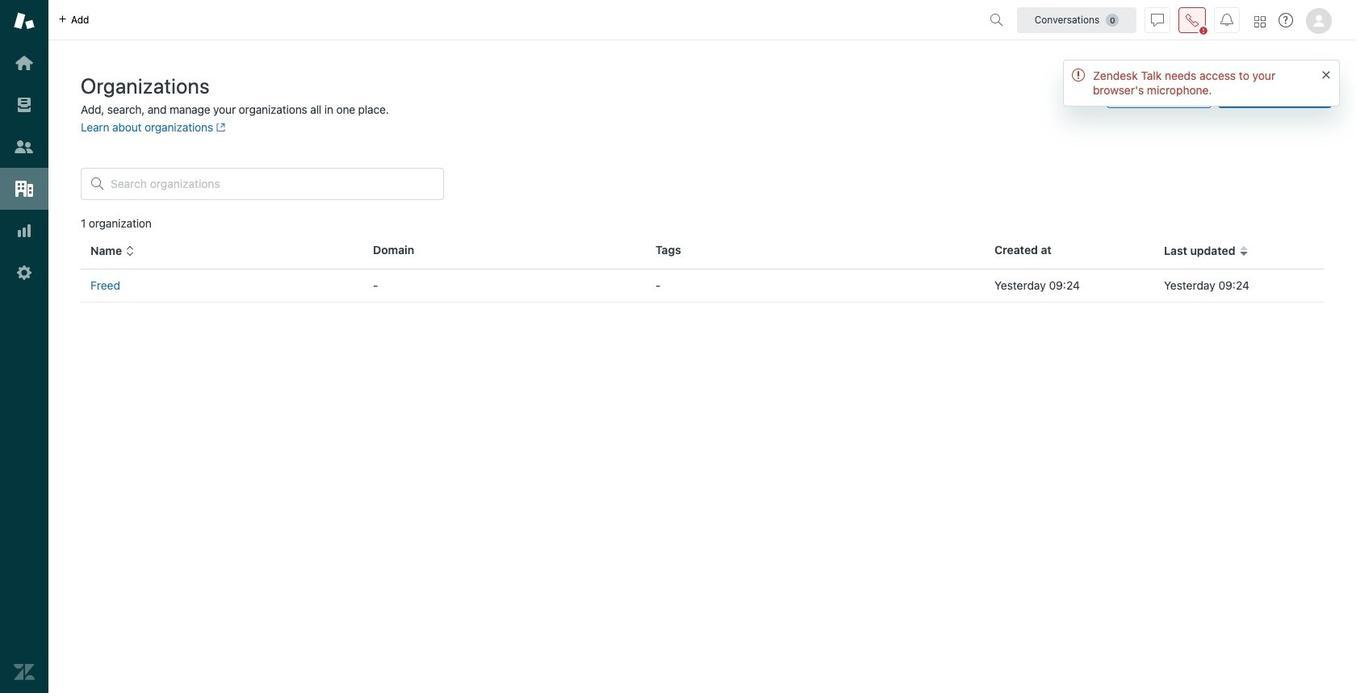 Task type: vqa. For each thing, say whether or not it's contained in the screenshot.
Button displays agent's chat status as Invisible. image
yes



Task type: describe. For each thing, give the bounding box(es) containing it.
Search organizations field
[[111, 177, 434, 191]]

views image
[[14, 94, 35, 115]]

get help image
[[1279, 13, 1293, 27]]

notifications image
[[1221, 13, 1234, 26]]

button displays agent's chat status as invisible. image
[[1151, 13, 1164, 26]]

organizations image
[[14, 178, 35, 199]]

get started image
[[14, 52, 35, 73]]



Task type: locate. For each thing, give the bounding box(es) containing it.
main element
[[0, 0, 48, 694]]

admin image
[[14, 262, 35, 283]]

zendesk support image
[[14, 10, 35, 31]]

customers image
[[14, 136, 35, 157]]

(opens in a new tab) image
[[213, 123, 226, 133]]

zendesk products image
[[1255, 16, 1266, 27]]

reporting image
[[14, 220, 35, 241]]

zendesk image
[[14, 662, 35, 683]]



